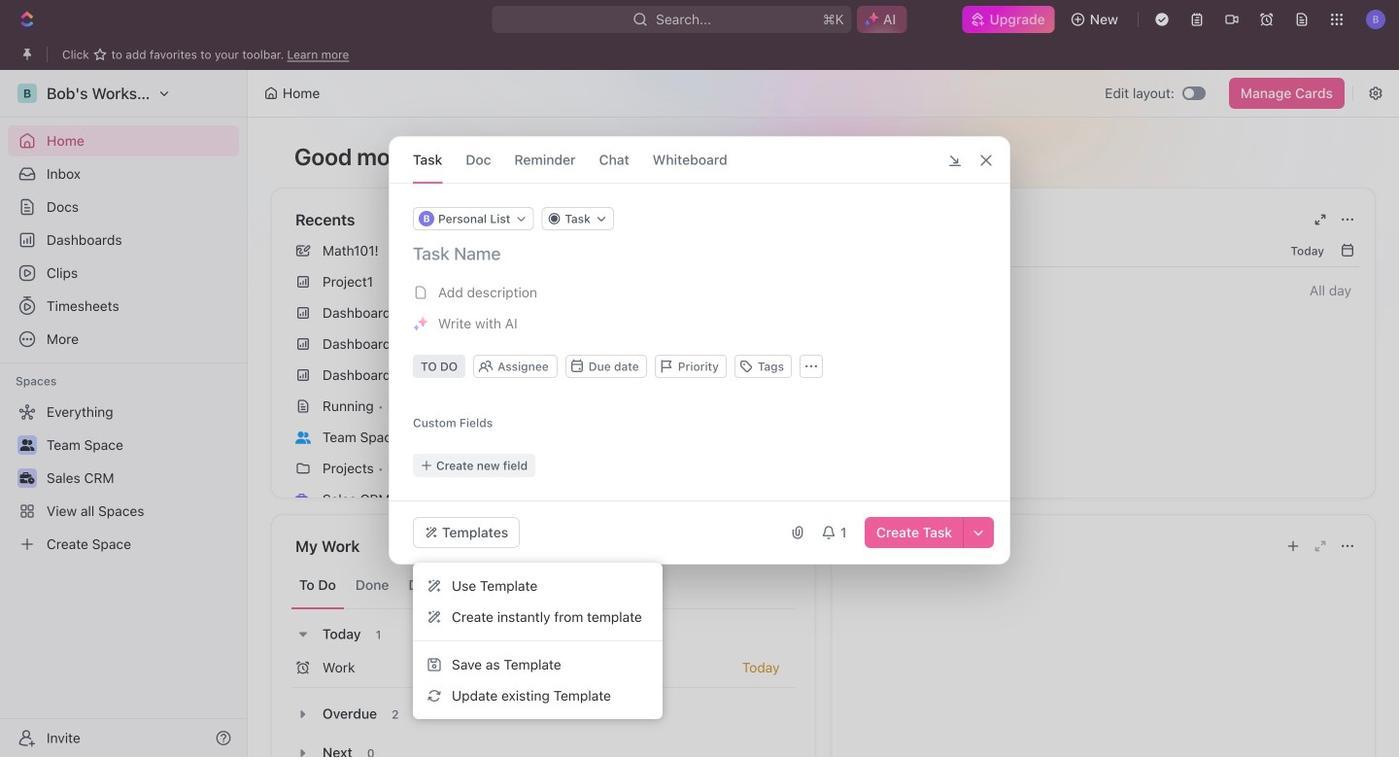 Task type: vqa. For each thing, say whether or not it's contained in the screenshot.
tab list on the bottom of the page
yes



Task type: describe. For each thing, give the bounding box(es) containing it.
tree inside the sidebar navigation
[[8, 397, 239, 560]]

business time image
[[295, 494, 311, 506]]



Task type: locate. For each thing, give the bounding box(es) containing it.
dialog
[[389, 136, 1011, 565]]

sidebar navigation
[[0, 70, 248, 757]]

tree
[[8, 397, 239, 560]]

user group image
[[295, 431, 311, 444]]

Task Name text field
[[413, 242, 990, 265]]

tab list
[[292, 562, 795, 609]]



